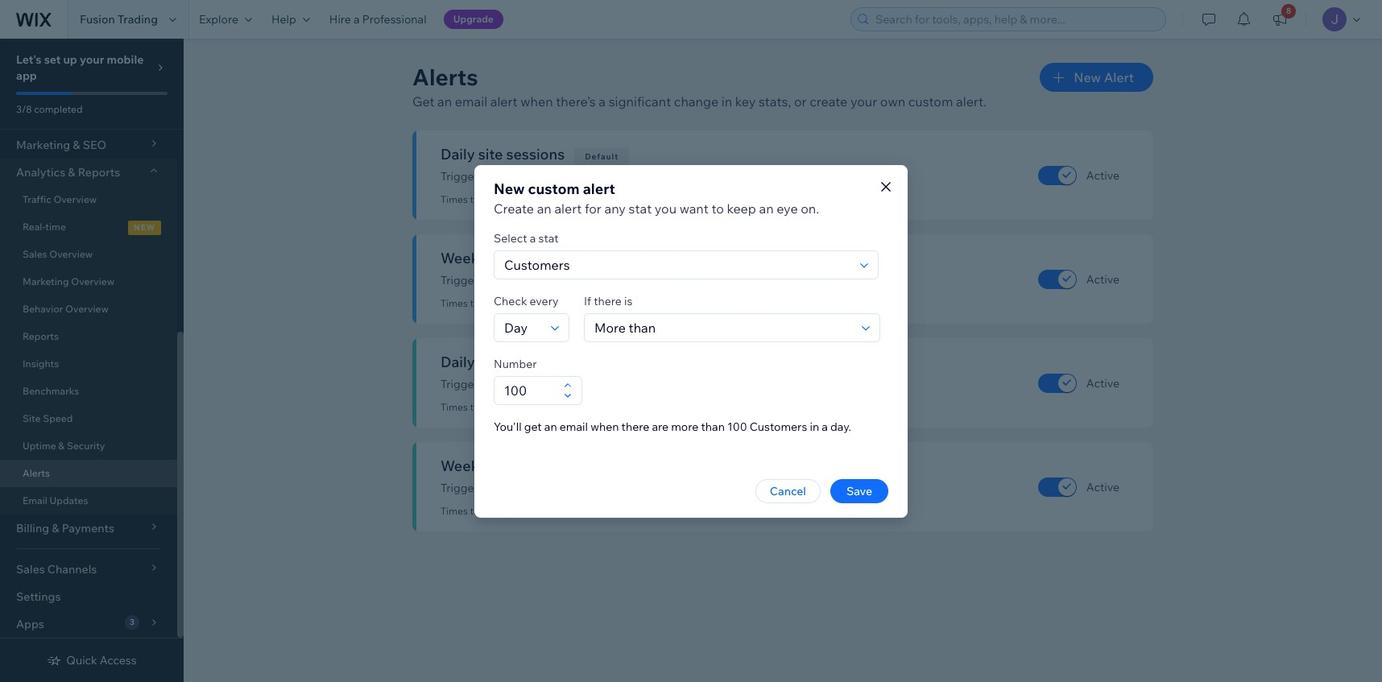 Task type: describe. For each thing, give the bounding box(es) containing it.
& for uptime
[[58, 440, 65, 452]]

own
[[880, 93, 906, 110]]

total down check every field
[[478, 353, 510, 371]]

4 triggered: from the top
[[470, 505, 515, 517]]

email for you'll
[[560, 419, 588, 434]]

daily for sessions
[[595, 169, 619, 184]]

reports link
[[0, 323, 177, 350]]

your inside let's set up your mobile app
[[80, 52, 104, 67]]

total down are
[[634, 481, 658, 495]]

insights link
[[0, 350, 177, 378]]

3/8 completed
[[16, 103, 83, 115]]

behavior overview
[[23, 303, 109, 315]]

select a stat
[[494, 231, 559, 245]]

want
[[680, 200, 709, 216]]

app
[[16, 68, 37, 83]]

sales overview link
[[0, 241, 177, 268]]

are
[[652, 419, 669, 434]]

number
[[494, 357, 537, 371]]

significant inside alerts get an email alert when there's a significant change in key stats, or create your own custom alert.
[[609, 93, 671, 110]]

4 times from the top
[[441, 505, 468, 517]]

1 vertical spatial stat
[[539, 231, 559, 245]]

in inside alerts get an email alert when there's a significant change in key stats, or create your own custom alert.
[[722, 93, 733, 110]]

Check every field
[[500, 314, 546, 341]]

select
[[494, 231, 527, 245]]

completed
[[34, 103, 83, 115]]

never for weekly site sessions
[[517, 297, 542, 309]]

check
[[494, 294, 527, 308]]

marketing overview
[[23, 276, 115, 288]]

0 vertical spatial sales.
[[648, 377, 678, 392]]

weekly for weekly total sales trigger: significant change in weekly total sales.
[[441, 457, 491, 475]]

time
[[45, 221, 66, 233]]

4 never from the top
[[517, 505, 542, 517]]

times for weekly site sessions
[[441, 297, 468, 309]]

you'll get an email when there are more than 100 customers in a day.
[[494, 419, 852, 434]]

new alert
[[1074, 69, 1134, 85]]

never for daily total sales
[[517, 401, 542, 413]]

sidebar element
[[0, 0, 184, 682]]

sessions. for weekly site sessions
[[655, 273, 703, 288]]

than
[[701, 419, 725, 434]]

active for daily total sales
[[1087, 376, 1120, 390]]

alerts get an email alert when there's a significant change in key stats, or create your own custom alert.
[[413, 63, 987, 110]]

quick access
[[66, 653, 137, 668]]

daily for daily total sales
[[441, 353, 475, 371]]

set
[[44, 52, 61, 67]]

new for custom
[[494, 179, 525, 198]]

8
[[1287, 6, 1292, 16]]

significant for daily site sessions
[[484, 169, 538, 184]]

trigger: significant change in weekly site sessions.
[[441, 273, 703, 288]]

access
[[100, 653, 137, 668]]

1 vertical spatial reports
[[23, 330, 59, 342]]

8 button
[[1262, 0, 1298, 39]]

you
[[655, 200, 677, 216]]

check every
[[494, 294, 559, 308]]

keep
[[727, 200, 756, 216]]

daily for sales
[[595, 377, 619, 392]]

& for analytics
[[68, 165, 75, 180]]

get
[[524, 419, 542, 434]]

traffic overview link
[[0, 186, 177, 214]]

security
[[67, 440, 105, 452]]

sales
[[23, 248, 47, 260]]

Number text field
[[500, 377, 559, 404]]

analytics & reports
[[16, 165, 120, 180]]

4 active from the top
[[1087, 480, 1120, 494]]

behavior
[[23, 303, 63, 315]]

benchmarks link
[[0, 378, 177, 405]]

4 triggered from the top
[[545, 505, 587, 517]]

2 vertical spatial alert
[[555, 200, 582, 216]]

custom inside new custom alert create an alert for any stat you want to keep an eye on.
[[528, 179, 580, 198]]

uptime & security link
[[0, 433, 177, 460]]

custom inside alerts get an email alert when there's a significant change in key stats, or create your own custom alert.
[[909, 93, 953, 110]]

trigger: significant change in daily total sales.
[[441, 377, 678, 392]]

save
[[847, 484, 873, 498]]

overview for traffic overview
[[53, 193, 97, 205]]

significant for weekly site sessions
[[484, 273, 538, 288]]

daily total sales
[[441, 353, 548, 371]]

site speed link
[[0, 405, 177, 433]]

1 vertical spatial there
[[622, 419, 650, 434]]

sales for daily
[[513, 353, 548, 371]]

let's set up your mobile app
[[16, 52, 144, 83]]

email for alerts
[[455, 93, 488, 110]]

alerts for alerts
[[23, 467, 50, 479]]

default for weekly site sessions
[[601, 255, 635, 266]]

there's
[[556, 93, 596, 110]]

help button
[[262, 0, 320, 39]]

more
[[671, 419, 699, 434]]

behavior overview link
[[0, 296, 177, 323]]

overview for sales overview
[[49, 248, 93, 260]]

marketing overview link
[[0, 268, 177, 296]]

you'll
[[494, 419, 522, 434]]

or
[[794, 93, 807, 110]]

get
[[413, 93, 435, 110]]

stats,
[[759, 93, 791, 110]]

change for daily site sessions
[[541, 169, 580, 184]]

triggered: for daily total sales
[[470, 401, 515, 413]]

every
[[530, 294, 559, 308]]

new custom alert create an alert for any stat you want to keep an eye on.
[[494, 179, 819, 216]]

upgrade button
[[444, 10, 503, 29]]

alert.
[[956, 93, 987, 110]]

never for daily site sessions
[[517, 193, 542, 205]]

4 times triggered: never triggered from the top
[[441, 505, 587, 517]]

sessions for daily site sessions
[[506, 145, 565, 164]]

total up you'll get an email when there are more than 100 customers in a day. on the bottom
[[622, 377, 646, 392]]

1 horizontal spatial when
[[591, 419, 619, 434]]

sessions for weekly site sessions
[[522, 249, 581, 267]]

up
[[63, 52, 77, 67]]

updates
[[50, 495, 88, 507]]

weekly total sales trigger: significant change in weekly total sales.
[[441, 457, 689, 495]]

alerts for alerts get an email alert when there's a significant change in key stats, or create your own custom alert.
[[413, 63, 478, 91]]

site
[[23, 413, 41, 425]]

triggered for daily total sales
[[545, 401, 587, 413]]

triggered: for weekly site sessions
[[470, 297, 515, 309]]

new alert button
[[1040, 63, 1154, 92]]

upgrade
[[453, 13, 494, 25]]

if
[[584, 294, 591, 308]]

sessions. for daily site sessions
[[643, 169, 691, 184]]

day.
[[831, 419, 852, 434]]

Select a stat field
[[500, 251, 856, 278]]

active for daily site sessions
[[1087, 168, 1120, 182]]

If there is field
[[590, 314, 857, 341]]

alert inside alerts get an email alert when there's a significant change in key stats, or create your own custom alert.
[[490, 93, 518, 110]]

hire a professional
[[329, 12, 427, 27]]

traffic overview
[[23, 193, 97, 205]]

on.
[[801, 200, 819, 216]]

3/8
[[16, 103, 32, 115]]

any
[[605, 200, 626, 216]]

analytics & reports button
[[0, 159, 177, 186]]

let's
[[16, 52, 42, 67]]

triggered for daily site sessions
[[545, 193, 587, 205]]

times triggered: never triggered for weekly site sessions
[[441, 297, 587, 309]]

customers
[[750, 419, 808, 434]]

explore
[[199, 12, 238, 27]]

for
[[585, 200, 602, 216]]

quick access button
[[47, 653, 137, 668]]

active for weekly site sessions
[[1087, 272, 1120, 286]]

when inside alerts get an email alert when there's a significant change in key stats, or create your own custom alert.
[[521, 93, 553, 110]]

times triggered: never triggered for daily site sessions
[[441, 193, 587, 205]]



Task type: locate. For each thing, give the bounding box(es) containing it.
1 horizontal spatial new
[[1074, 69, 1101, 85]]

never up select a stat
[[517, 193, 542, 205]]

traffic
[[23, 193, 51, 205]]

0 vertical spatial sessions.
[[643, 169, 691, 184]]

alert up daily site sessions
[[490, 93, 518, 110]]

weekly for weekly site sessions
[[441, 249, 491, 267]]

an inside alerts get an email alert when there's a significant change in key stats, or create your own custom alert.
[[438, 93, 452, 110]]

email inside alerts get an email alert when there's a significant change in key stats, or create your own custom alert.
[[455, 93, 488, 110]]

stat right select
[[539, 231, 559, 245]]

1 horizontal spatial &
[[68, 165, 75, 180]]

when left there's
[[521, 93, 553, 110]]

change up every
[[541, 273, 580, 288]]

triggered: up check every field
[[470, 297, 515, 309]]

new left alert
[[1074, 69, 1101, 85]]

1 horizontal spatial reports
[[78, 165, 120, 180]]

2 active from the top
[[1087, 272, 1120, 286]]

triggered for weekly site sessions
[[545, 297, 587, 309]]

1 times triggered: never triggered from the top
[[441, 193, 587, 205]]

0 horizontal spatial reports
[[23, 330, 59, 342]]

1 triggered from the top
[[545, 193, 587, 205]]

0 vertical spatial alert
[[490, 93, 518, 110]]

daily right number text box
[[595, 377, 619, 392]]

new up create
[[494, 179, 525, 198]]

alerts up get
[[413, 63, 478, 91]]

1 vertical spatial sales.
[[660, 481, 689, 495]]

create
[[494, 200, 534, 216]]

reports up traffic overview link
[[78, 165, 120, 180]]

insights
[[23, 358, 59, 370]]

custom right own
[[909, 93, 953, 110]]

2 trigger: from the top
[[441, 273, 481, 288]]

custom
[[909, 93, 953, 110], [528, 179, 580, 198]]

triggered down weekly total sales trigger: significant change in weekly total sales.
[[545, 505, 587, 517]]

change left key
[[674, 93, 719, 110]]

0 horizontal spatial stat
[[539, 231, 559, 245]]

daily
[[595, 169, 619, 184], [595, 377, 619, 392]]

1 vertical spatial daily
[[595, 377, 619, 392]]

new inside button
[[1074, 69, 1101, 85]]

benchmarks
[[23, 385, 79, 397]]

1 vertical spatial your
[[851, 93, 878, 110]]

default
[[585, 151, 619, 162], [601, 255, 635, 266]]

a inside alerts get an email alert when there's a significant change in key stats, or create your own custom alert.
[[599, 93, 606, 110]]

stat right 'any'
[[629, 200, 652, 216]]

professional
[[362, 12, 427, 27]]

site speed
[[23, 413, 73, 425]]

overview for marketing overview
[[71, 276, 115, 288]]

daily for daily site sessions
[[441, 145, 475, 164]]

0 horizontal spatial custom
[[528, 179, 580, 198]]

1 vertical spatial custom
[[528, 179, 580, 198]]

trigger: significant change in daily site sessions.
[[441, 169, 691, 184]]

sales up number text box
[[513, 353, 548, 371]]

0 vertical spatial weekly
[[441, 249, 491, 267]]

3 triggered: from the top
[[470, 401, 515, 413]]

change down daily site sessions
[[541, 169, 580, 184]]

times triggered: never triggered up select
[[441, 193, 587, 205]]

1 horizontal spatial alerts
[[413, 63, 478, 91]]

significant up the "check"
[[484, 273, 538, 288]]

1 horizontal spatial alert
[[555, 200, 582, 216]]

change for daily total sales
[[541, 377, 580, 392]]

total down the you'll
[[494, 457, 526, 475]]

fusion trading
[[80, 12, 158, 27]]

significant down the you'll
[[484, 481, 538, 495]]

hire
[[329, 12, 351, 27]]

2 never from the top
[[517, 297, 542, 309]]

times triggered: never triggered up the you'll
[[441, 401, 587, 413]]

0 horizontal spatial when
[[521, 93, 553, 110]]

email
[[23, 495, 47, 507]]

0 horizontal spatial your
[[80, 52, 104, 67]]

1 weekly from the top
[[441, 249, 491, 267]]

a right select
[[530, 231, 536, 245]]

significant down number
[[484, 377, 538, 392]]

alerts inside alerts link
[[23, 467, 50, 479]]

reports inside dropdown button
[[78, 165, 120, 180]]

significant down daily site sessions
[[484, 169, 538, 184]]

sales overview
[[23, 248, 93, 260]]

1 daily from the top
[[595, 169, 619, 184]]

0 vertical spatial alerts
[[413, 63, 478, 91]]

1 horizontal spatial email
[[560, 419, 588, 434]]

there left are
[[622, 419, 650, 434]]

sessions up 'trigger: significant change in weekly site sessions.'
[[522, 249, 581, 267]]

is
[[624, 294, 633, 308]]

in
[[722, 93, 733, 110], [583, 169, 592, 184], [583, 273, 592, 288], [583, 377, 592, 392], [810, 419, 819, 434], [583, 481, 592, 495]]

3 triggered from the top
[[545, 401, 587, 413]]

1 vertical spatial alerts
[[23, 467, 50, 479]]

key
[[735, 93, 756, 110]]

a
[[354, 12, 360, 27], [599, 93, 606, 110], [530, 231, 536, 245], [822, 419, 828, 434]]

0 vertical spatial your
[[80, 52, 104, 67]]

1 vertical spatial weekly
[[441, 457, 491, 475]]

triggered: for daily site sessions
[[470, 193, 515, 205]]

times
[[441, 193, 468, 205], [441, 297, 468, 309], [441, 401, 468, 413], [441, 505, 468, 517]]

trigger:
[[441, 169, 481, 184], [441, 273, 481, 288], [441, 377, 481, 392], [441, 481, 481, 495]]

1 vertical spatial weekly
[[595, 481, 631, 495]]

trigger: for weekly site sessions
[[441, 273, 481, 288]]

2 triggered: from the top
[[470, 297, 515, 309]]

overview inside traffic overview link
[[53, 193, 97, 205]]

create
[[810, 93, 848, 110]]

1 vertical spatial daily
[[441, 353, 475, 371]]

weekly
[[595, 273, 631, 288], [595, 481, 631, 495]]

total
[[478, 353, 510, 371], [622, 377, 646, 392], [494, 457, 526, 475], [634, 481, 658, 495]]

3 times triggered: never triggered from the top
[[441, 401, 587, 413]]

0 vertical spatial there
[[594, 294, 622, 308]]

1 vertical spatial new
[[494, 179, 525, 198]]

triggered down the trigger: significant change in daily total sales.
[[545, 401, 587, 413]]

trading
[[118, 12, 158, 27]]

0 vertical spatial stat
[[629, 200, 652, 216]]

email updates link
[[0, 487, 177, 515]]

1 weekly from the top
[[595, 273, 631, 288]]

triggered: up the you'll
[[470, 401, 515, 413]]

overview for behavior overview
[[65, 303, 109, 315]]

alert up for
[[583, 179, 615, 198]]

new
[[134, 222, 155, 233]]

3 active from the top
[[1087, 376, 1120, 390]]

new inside new custom alert create an alert for any stat you want to keep an eye on.
[[494, 179, 525, 198]]

never down weekly total sales trigger: significant change in weekly total sales.
[[517, 505, 542, 517]]

alert left for
[[555, 200, 582, 216]]

times for daily total sales
[[441, 401, 468, 413]]

change
[[674, 93, 719, 110], [541, 169, 580, 184], [541, 273, 580, 288], [541, 377, 580, 392], [541, 481, 580, 495]]

0 horizontal spatial new
[[494, 179, 525, 198]]

overview down the analytics & reports
[[53, 193, 97, 205]]

trigger: for daily total sales
[[441, 377, 481, 392]]

uptime & security
[[23, 440, 105, 452]]

2 triggered from the top
[[545, 297, 587, 309]]

overview inside sales overview link
[[49, 248, 93, 260]]

0 horizontal spatial email
[[455, 93, 488, 110]]

change down get
[[541, 481, 580, 495]]

reports up insights
[[23, 330, 59, 342]]

1 vertical spatial sessions
[[522, 249, 581, 267]]

a right there's
[[599, 93, 606, 110]]

never up get
[[517, 401, 542, 413]]

1 vertical spatial email
[[560, 419, 588, 434]]

trigger: inside weekly total sales trigger: significant change in weekly total sales.
[[441, 481, 481, 495]]

significant for daily total sales
[[484, 377, 538, 392]]

cancel
[[770, 484, 806, 498]]

significant
[[609, 93, 671, 110], [484, 169, 538, 184], [484, 273, 538, 288], [484, 377, 538, 392], [484, 481, 538, 495]]

change inside weekly total sales trigger: significant change in weekly total sales.
[[541, 481, 580, 495]]

sessions.
[[643, 169, 691, 184], [655, 273, 703, 288]]

weekly inside weekly total sales trigger: significant change in weekly total sales.
[[595, 481, 631, 495]]

triggered: up select
[[470, 193, 515, 205]]

triggered:
[[470, 193, 515, 205], [470, 297, 515, 309], [470, 401, 515, 413], [470, 505, 515, 517]]

when left are
[[591, 419, 619, 434]]

1 triggered: from the top
[[470, 193, 515, 205]]

&
[[68, 165, 75, 180], [58, 440, 65, 452]]

change for weekly site sessions
[[541, 273, 580, 288]]

default up if there is
[[601, 255, 635, 266]]

4 trigger: from the top
[[441, 481, 481, 495]]

marketing
[[23, 276, 69, 288]]

overview down sales overview link
[[71, 276, 115, 288]]

trigger: for daily site sessions
[[441, 169, 481, 184]]

triggered down trigger: significant change in daily site sessions.
[[545, 193, 587, 205]]

1 vertical spatial alert
[[583, 179, 615, 198]]

alert
[[1104, 69, 1134, 85]]

2 times from the top
[[441, 297, 468, 309]]

Search for tools, apps, help & more... field
[[871, 8, 1161, 31]]

hire a professional link
[[320, 0, 436, 39]]

change inside alerts get an email alert when there's a significant change in key stats, or create your own custom alert.
[[674, 93, 719, 110]]

& up traffic overview
[[68, 165, 75, 180]]

3 never from the top
[[517, 401, 542, 413]]

0 vertical spatial reports
[[78, 165, 120, 180]]

new for alert
[[1074, 69, 1101, 85]]

overview
[[53, 193, 97, 205], [49, 248, 93, 260], [71, 276, 115, 288], [65, 303, 109, 315]]

sales.
[[648, 377, 678, 392], [660, 481, 689, 495]]

3 trigger: from the top
[[441, 377, 481, 392]]

sales down get
[[529, 457, 563, 475]]

there right if
[[594, 294, 622, 308]]

1 never from the top
[[517, 193, 542, 205]]

sales for weekly
[[529, 457, 563, 475]]

1 times from the top
[[441, 193, 468, 205]]

1 horizontal spatial your
[[851, 93, 878, 110]]

your right 'up'
[[80, 52, 104, 67]]

1 daily from the top
[[441, 145, 475, 164]]

overview down marketing overview link
[[65, 303, 109, 315]]

an
[[438, 93, 452, 110], [537, 200, 552, 216], [759, 200, 774, 216], [544, 419, 557, 434]]

alerts
[[413, 63, 478, 91], [23, 467, 50, 479]]

triggered: down weekly total sales trigger: significant change in weekly total sales.
[[470, 505, 515, 517]]

3 times from the top
[[441, 401, 468, 413]]

significant inside weekly total sales trigger: significant change in weekly total sales.
[[484, 481, 538, 495]]

a left day.
[[822, 419, 828, 434]]

real-time
[[23, 221, 66, 233]]

1 horizontal spatial custom
[[909, 93, 953, 110]]

a right 'hire'
[[354, 12, 360, 27]]

sessions. up you
[[643, 169, 691, 184]]

mobile
[[107, 52, 144, 67]]

stat inside new custom alert create an alert for any stat you want to keep an eye on.
[[629, 200, 652, 216]]

default for daily site sessions
[[585, 151, 619, 162]]

custom up create
[[528, 179, 580, 198]]

triggered down 'trigger: significant change in weekly site sessions.'
[[545, 297, 587, 309]]

when
[[521, 93, 553, 110], [591, 419, 619, 434]]

0 vertical spatial new
[[1074, 69, 1101, 85]]

speed
[[43, 413, 73, 425]]

2 weekly from the top
[[595, 481, 631, 495]]

100
[[728, 419, 747, 434]]

change up get
[[541, 377, 580, 392]]

alerts up email
[[23, 467, 50, 479]]

a inside 'link'
[[354, 12, 360, 27]]

your left own
[[851, 93, 878, 110]]

fusion
[[80, 12, 115, 27]]

& right uptime
[[58, 440, 65, 452]]

1 trigger: from the top
[[441, 169, 481, 184]]

overview inside behavior overview link
[[65, 303, 109, 315]]

weekly inside weekly total sales trigger: significant change in weekly total sales.
[[441, 457, 491, 475]]

your
[[80, 52, 104, 67], [851, 93, 878, 110]]

settings
[[16, 590, 61, 604]]

sales
[[513, 353, 548, 371], [529, 457, 563, 475]]

0 vertical spatial weekly
[[595, 273, 631, 288]]

weekly
[[441, 249, 491, 267], [441, 457, 491, 475]]

1 horizontal spatial stat
[[629, 200, 652, 216]]

2 daily from the top
[[441, 353, 475, 371]]

cancel button
[[756, 479, 821, 503]]

quick
[[66, 653, 97, 668]]

2 weekly from the top
[[441, 457, 491, 475]]

0 vertical spatial daily
[[595, 169, 619, 184]]

times triggered: never triggered
[[441, 193, 587, 205], [441, 297, 587, 309], [441, 401, 587, 413], [441, 505, 587, 517]]

0 vertical spatial email
[[455, 93, 488, 110]]

times triggered: never triggered down weekly total sales trigger: significant change in weekly total sales.
[[441, 505, 587, 517]]

overview inside marketing overview link
[[71, 276, 115, 288]]

1 vertical spatial sessions.
[[655, 273, 703, 288]]

never up check every field
[[517, 297, 542, 309]]

0 vertical spatial custom
[[909, 93, 953, 110]]

sales. up are
[[648, 377, 678, 392]]

0 horizontal spatial alert
[[490, 93, 518, 110]]

in inside weekly total sales trigger: significant change in weekly total sales.
[[583, 481, 592, 495]]

sales inside weekly total sales trigger: significant change in weekly total sales.
[[529, 457, 563, 475]]

eye
[[777, 200, 798, 216]]

sales. inside weekly total sales trigger: significant change in weekly total sales.
[[660, 481, 689, 495]]

times triggered: never triggered up check every field
[[441, 297, 587, 309]]

2 times triggered: never triggered from the top
[[441, 297, 587, 309]]

sessions. up if there is field
[[655, 273, 703, 288]]

& inside dropdown button
[[68, 165, 75, 180]]

analytics
[[16, 165, 65, 180]]

0 horizontal spatial alerts
[[23, 467, 50, 479]]

0 vertical spatial sessions
[[506, 145, 565, 164]]

1 vertical spatial default
[[601, 255, 635, 266]]

overview up marketing overview
[[49, 248, 93, 260]]

significant right there's
[[609, 93, 671, 110]]

0 vertical spatial &
[[68, 165, 75, 180]]

2 horizontal spatial alert
[[583, 179, 615, 198]]

1 vertical spatial sales
[[529, 457, 563, 475]]

to
[[712, 200, 724, 216]]

real-
[[23, 221, 45, 233]]

daily up 'any'
[[595, 169, 619, 184]]

your inside alerts get an email alert when there's a significant change in key stats, or create your own custom alert.
[[851, 93, 878, 110]]

0 horizontal spatial &
[[58, 440, 65, 452]]

default up trigger: significant change in daily site sessions.
[[585, 151, 619, 162]]

times for daily site sessions
[[441, 193, 468, 205]]

2 daily from the top
[[595, 377, 619, 392]]

1 vertical spatial &
[[58, 440, 65, 452]]

if there is
[[584, 294, 633, 308]]

1 active from the top
[[1087, 168, 1120, 182]]

settings link
[[0, 583, 177, 611]]

0 vertical spatial daily
[[441, 145, 475, 164]]

email updates
[[23, 495, 88, 507]]

sales. down you'll get an email when there are more than 100 customers in a day. on the bottom
[[660, 481, 689, 495]]

alerts inside alerts get an email alert when there's a significant change in key stats, or create your own custom alert.
[[413, 63, 478, 91]]

0 vertical spatial when
[[521, 93, 553, 110]]

sessions up trigger: significant change in daily site sessions.
[[506, 145, 565, 164]]

0 vertical spatial sales
[[513, 353, 548, 371]]

never
[[517, 193, 542, 205], [517, 297, 542, 309], [517, 401, 542, 413], [517, 505, 542, 517]]

0 vertical spatial default
[[585, 151, 619, 162]]

weekly site sessions
[[441, 249, 581, 267]]

daily
[[441, 145, 475, 164], [441, 353, 475, 371]]

times triggered: never triggered for daily total sales
[[441, 401, 587, 413]]

1 vertical spatial when
[[591, 419, 619, 434]]



Task type: vqa. For each thing, say whether or not it's contained in the screenshot.
significant in the weekly total sales trigger: significant change in weekly total sales.
yes



